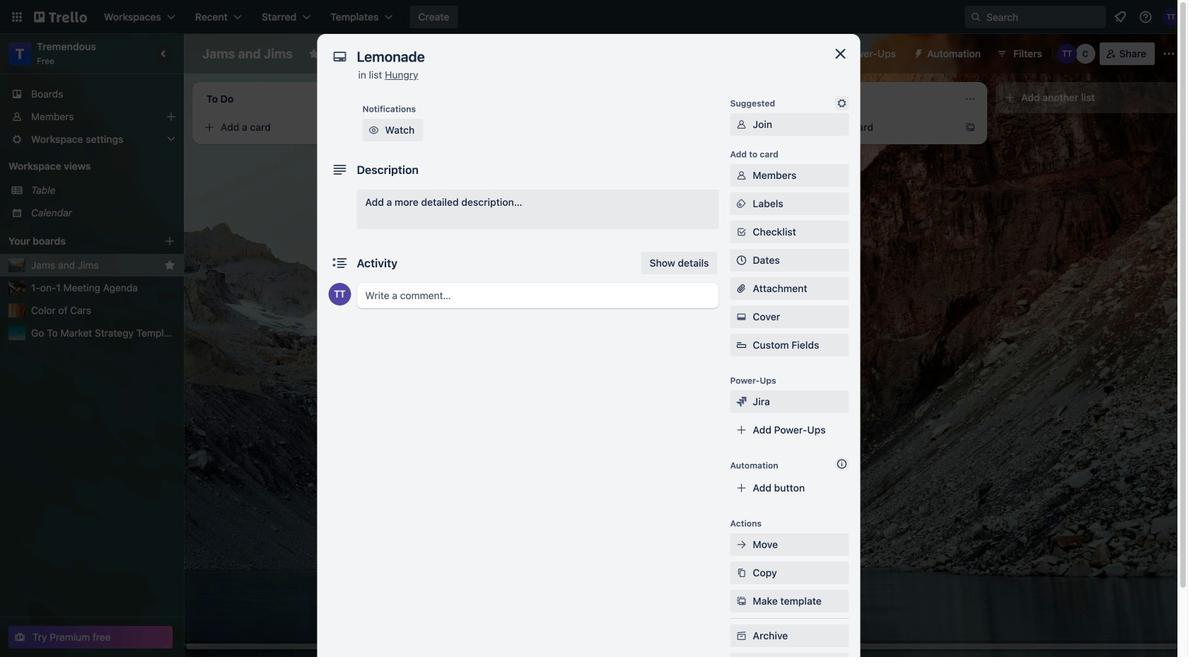 Task type: vqa. For each thing, say whether or not it's contained in the screenshot.
Your boards with 4 items element on the top left of the page
yes



Task type: locate. For each thing, give the bounding box(es) containing it.
2 horizontal spatial create from template… image
[[965, 122, 977, 133]]

1 horizontal spatial terry turtle (terryturtle) image
[[1058, 44, 1078, 64]]

2 vertical spatial terry turtle (terryturtle) image
[[329, 283, 351, 306]]

starred icon image
[[164, 260, 176, 271]]

create from template… image
[[764, 154, 776, 166]]

0 notifications image
[[1112, 8, 1129, 25]]

show menu image
[[1163, 47, 1177, 61]]

chestercheeetah (chestercheeetah) image
[[1076, 44, 1096, 64]]

terry turtle (terryturtle) image
[[1163, 8, 1180, 25], [1058, 44, 1078, 64], [329, 283, 351, 306]]

None text field
[[350, 44, 817, 69]]

create from template… image
[[362, 122, 374, 133], [965, 122, 977, 133], [563, 185, 575, 197]]

primary element
[[0, 0, 1189, 34]]

sm image
[[908, 42, 928, 62], [735, 117, 749, 132], [735, 310, 749, 324], [735, 395, 749, 409], [735, 538, 749, 552], [735, 566, 749, 580], [735, 594, 749, 609]]

1 vertical spatial terry turtle (terryturtle) image
[[1058, 44, 1078, 64]]

0 vertical spatial terry turtle (terryturtle) image
[[1163, 8, 1180, 25]]

back to home image
[[34, 6, 87, 28]]

Search field
[[965, 6, 1107, 28]]

sm image
[[835, 96, 850, 110], [367, 123, 381, 137], [735, 168, 749, 183], [735, 197, 749, 211], [735, 629, 749, 643]]

1 horizontal spatial create from template… image
[[563, 185, 575, 197]]



Task type: describe. For each thing, give the bounding box(es) containing it.
0 horizontal spatial terry turtle (terryturtle) image
[[329, 283, 351, 306]]

Write a comment text field
[[357, 283, 719, 309]]

Board name text field
[[195, 42, 300, 65]]

close dialog image
[[833, 45, 850, 62]]

2 horizontal spatial terry turtle (terryturtle) image
[[1163, 8, 1180, 25]]

star or unstar board image
[[308, 48, 320, 59]]

search image
[[971, 11, 982, 23]]

0 horizontal spatial create from template… image
[[362, 122, 374, 133]]

add board image
[[164, 236, 176, 247]]

your boards with 4 items element
[[8, 233, 143, 250]]

open information menu image
[[1139, 10, 1154, 24]]



